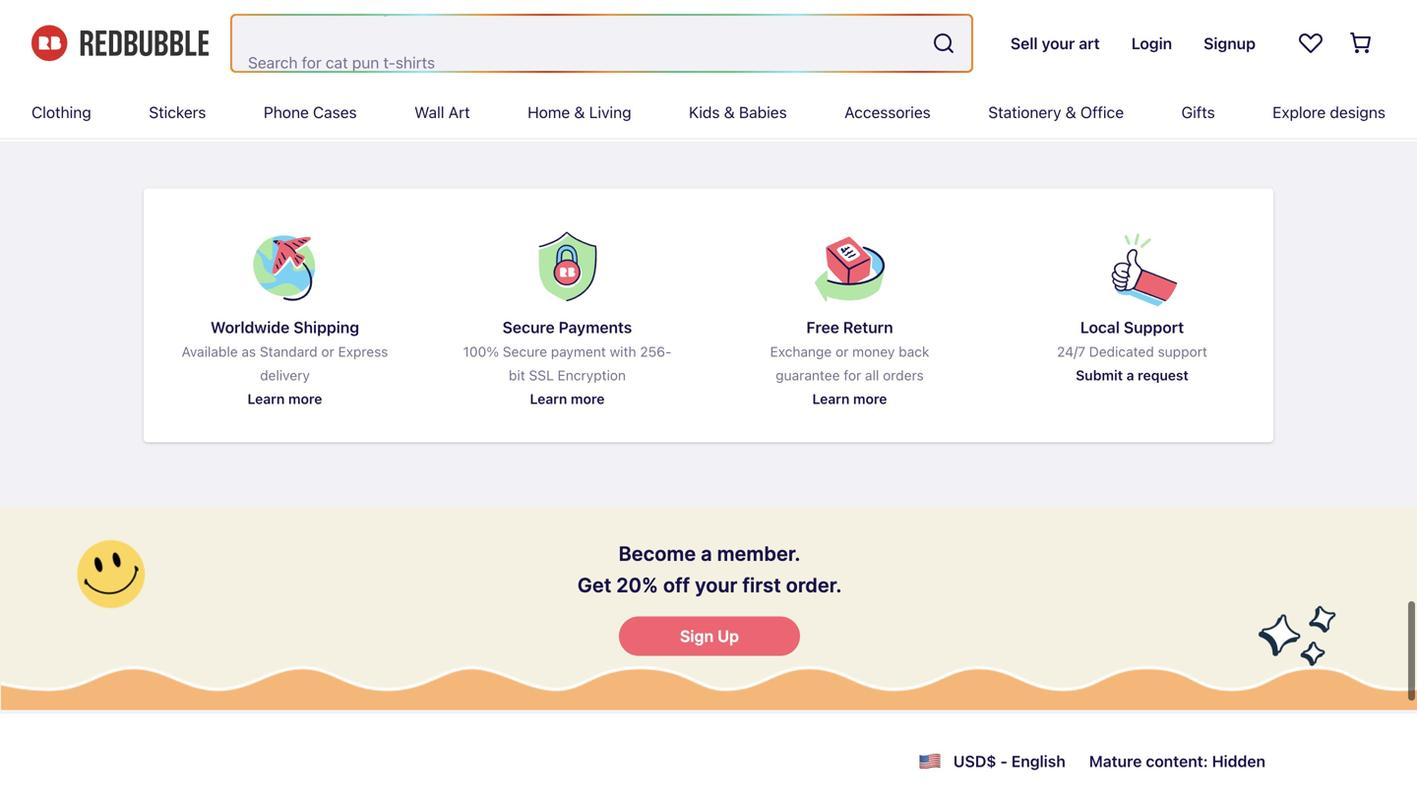 Task type: vqa. For each thing, say whether or not it's contained in the screenshot.
Kobe City Map of Japan - Oriental Toddler Pullover Hoodie image at the top of the page's deMAP
no



Task type: describe. For each thing, give the bounding box(es) containing it.
learn inside worldwide shipping available as standard or express delivery learn more
[[248, 391, 285, 407]]

local support image
[[1086, 220, 1180, 313]]

home
[[528, 103, 570, 122]]

24/7
[[1058, 343, 1086, 360]]

sea
[[1177, 17, 1200, 34]]

home & living link
[[528, 87, 632, 138]]

the for the last unicorn - pirate cat pullover sweatshirt by jaybirdsbrain
[[841, 17, 866, 34]]

stationery & office
[[989, 103, 1125, 122]]

lady
[[144, 17, 176, 34]]

learn more link for return
[[813, 387, 888, 411]]

unicorn for the last unicorn - try to go home - single version classic t-shirt
[[665, 17, 717, 34]]

worldwide shipping available as standard or express delivery learn more
[[182, 318, 388, 407]]

support
[[1159, 343, 1208, 360]]

as
[[242, 343, 256, 360]]

gifts link
[[1182, 87, 1216, 138]]

from $1.96
[[376, 70, 460, 88]]

stickers
[[149, 103, 206, 122]]

from for from $1.96
[[376, 70, 414, 88]]

content:
[[1147, 752, 1209, 771]]

from for from $23.15
[[609, 70, 647, 88]]

last in the night sticker
[[376, 17, 535, 34]]

return
[[844, 318, 894, 337]]

hidden
[[1213, 752, 1266, 771]]

request
[[1138, 367, 1189, 383]]

a
[[1127, 367, 1135, 383]]

free
[[807, 318, 840, 337]]

money
[[853, 343, 896, 360]]

shipping
[[294, 318, 359, 337]]

try
[[731, 17, 752, 34]]

wall art link
[[415, 87, 470, 138]]

payment
[[551, 343, 606, 360]]

unicorn inside the lady amalthea - the last unicorn fitted t-shirt by medusa dollmaker
[[316, 17, 369, 34]]

worldwide
[[211, 318, 290, 337]]

1 secure from the top
[[503, 318, 555, 337]]

unicorn for the last unicorn - pirate cat pullover sweatshirt by jaybirdsbrain
[[902, 17, 954, 34]]

clothing link
[[32, 87, 91, 138]]

& for stationery
[[1066, 103, 1077, 122]]

in for last
[[408, 17, 420, 34]]

2 secure from the top
[[503, 343, 547, 360]]

the for sea
[[1152, 17, 1173, 34]]

🇺🇸
[[919, 748, 942, 775]]

the last unicorn - pirate cat pullover sweatshirt by jaybirdsbrain
[[841, 17, 1165, 54]]

art
[[449, 103, 470, 122]]

sticker
[[488, 17, 535, 34]]

learn for secure
[[530, 391, 568, 407]]

phone cases link
[[264, 87, 357, 138]]

by inside the last unicorn - pirate cat pullover sweatshirt by jaybirdsbrain
[[841, 38, 856, 54]]

unicorns in the sea canvas print by em-arting
[[1073, 17, 1287, 54]]

all
[[866, 367, 880, 383]]

explore designs link
[[1273, 87, 1386, 138]]

local support 24/7 dedicated support submit a request
[[1058, 318, 1208, 383]]

go
[[773, 17, 789, 34]]

free return image
[[803, 220, 898, 313]]

jaybirdsbrain
[[860, 38, 947, 54]]

for
[[844, 367, 862, 383]]

the inside the lady amalthea - the last unicorn fitted t-shirt by medusa dollmaker
[[256, 17, 281, 34]]

arting
[[1118, 38, 1157, 54]]

secure payments image
[[520, 220, 615, 313]]

- left try
[[721, 17, 727, 34]]

accessories
[[845, 103, 931, 122]]

the for night
[[423, 17, 445, 34]]

kids
[[689, 103, 720, 122]]

explore
[[1273, 103, 1327, 122]]

from $23.15
[[609, 70, 701, 88]]

express
[[338, 343, 388, 360]]

dedicated
[[1090, 343, 1155, 360]]

guarantee
[[776, 367, 840, 383]]

phone cases
[[264, 103, 357, 122]]

Search term search field
[[232, 16, 924, 71]]

support
[[1124, 318, 1185, 337]]

canvas
[[1204, 17, 1252, 34]]

gifts
[[1182, 103, 1216, 122]]

2 t- from the left
[[992, 17, 1007, 34]]

cases
[[313, 103, 357, 122]]

orders
[[883, 367, 924, 383]]

delivery
[[260, 367, 310, 383]]

$23.15
[[651, 70, 701, 88]]

night
[[449, 17, 485, 34]]

version
[[888, 17, 938, 34]]

local
[[1081, 318, 1120, 337]]

designs
[[1331, 103, 1386, 122]]

to
[[756, 17, 769, 34]]

$1.96
[[418, 70, 460, 88]]

- inside the last unicorn - pirate cat pullover sweatshirt by jaybirdsbrain
[[957, 17, 964, 34]]

office
[[1081, 103, 1125, 122]]

& for kids
[[724, 103, 735, 122]]

fitted
[[372, 17, 411, 34]]

the last unicorn - try to go home - single version classic t-shirt
[[609, 17, 1039, 34]]

menu bar containing clothing
[[32, 87, 1386, 138]]

back
[[899, 343, 930, 360]]



Task type: locate. For each thing, give the bounding box(es) containing it.
home & living
[[528, 103, 632, 122]]

lady amalthea - the last unicorn fitted t-shirt by medusa dollmaker
[[144, 17, 461, 54]]

learn down ssl at the left of the page
[[530, 391, 568, 407]]

last up phone cases link
[[285, 17, 313, 34]]

pullover
[[1036, 17, 1090, 34]]

dollmaker
[[217, 38, 281, 54]]

1 or from the left
[[321, 343, 335, 360]]

or down shipping on the top left of page
[[321, 343, 335, 360]]

2 more from the left
[[571, 391, 605, 407]]

1 the from the left
[[423, 17, 445, 34]]

modal overlay box frame element
[[0, 505, 1418, 712]]

stationery
[[989, 103, 1062, 122]]

3 learn more link from the left
[[813, 387, 888, 411]]

by left em-
[[1073, 38, 1089, 54]]

1 horizontal spatial &
[[724, 103, 735, 122]]

1 horizontal spatial shirt
[[1007, 17, 1039, 34]]

1 horizontal spatial t-
[[992, 17, 1007, 34]]

submit a request link
[[1076, 364, 1189, 387]]

from up living on the top left of the page
[[609, 70, 647, 88]]

& right the kids at the top
[[724, 103, 735, 122]]

unicorn inside the last unicorn - pirate cat pullover sweatshirt by jaybirdsbrain
[[902, 17, 954, 34]]

2 last from the left
[[376, 17, 405, 34]]

more inside worldwide shipping available as standard or express delivery learn more
[[288, 391, 322, 407]]

1 horizontal spatial learn more link
[[530, 387, 605, 411]]

256-
[[640, 343, 672, 360]]

1 horizontal spatial the
[[1152, 17, 1173, 34]]

2 horizontal spatial more
[[854, 391, 888, 407]]

unicorn up 'jaybirdsbrain'
[[902, 17, 954, 34]]

amalthea
[[179, 17, 242, 34]]

0 horizontal spatial learn
[[248, 391, 285, 407]]

1 horizontal spatial by
[[841, 38, 856, 54]]

babies
[[739, 103, 787, 122]]

t-
[[414, 17, 429, 34], [992, 17, 1007, 34]]

& inside kids & babies 'link'
[[724, 103, 735, 122]]

english
[[1012, 752, 1066, 771]]

2 horizontal spatial by
[[1073, 38, 1089, 54]]

& inside stationery & office link
[[1066, 103, 1077, 122]]

3 learn from the left
[[813, 391, 850, 407]]

payments
[[559, 318, 633, 337]]

0 horizontal spatial last
[[285, 17, 313, 34]]

3 more from the left
[[854, 391, 888, 407]]

$39.88
[[841, 70, 895, 88]]

2 learn more link from the left
[[530, 387, 605, 411]]

exchange
[[771, 343, 832, 360]]

3 by from the left
[[1073, 38, 1089, 54]]

more inside secure payments 100% secure payment with 256- bit ssl encryption learn more
[[571, 391, 605, 407]]

standard
[[260, 343, 318, 360]]

worldwide shipping image
[[238, 220, 332, 314]]

3 last from the left
[[870, 17, 898, 34]]

or inside worldwide shipping available as standard or express delivery learn more
[[321, 343, 335, 360]]

2 horizontal spatial learn
[[813, 391, 850, 407]]

classic
[[941, 17, 989, 34]]

in inside the unicorns in the sea canvas print by em-arting
[[1136, 17, 1148, 34]]

in up 'arting'
[[1136, 17, 1148, 34]]

stickers link
[[149, 87, 206, 138]]

the
[[423, 17, 445, 34], [1152, 17, 1173, 34]]

2 learn from the left
[[530, 391, 568, 407]]

1 horizontal spatial unicorn
[[665, 17, 717, 34]]

1 more from the left
[[288, 391, 322, 407]]

t- inside the lady amalthea - the last unicorn fitted t-shirt by medusa dollmaker
[[414, 17, 429, 34]]

ssl
[[529, 367, 554, 383]]

more for free return
[[854, 391, 888, 407]]

learn more link down delivery
[[248, 387, 322, 411]]

redbubble logo image
[[32, 25, 209, 61]]

& inside home & living link
[[574, 103, 585, 122]]

learn inside free return exchange or money back guarantee for all orders learn more
[[813, 391, 850, 407]]

- up dollmaker
[[246, 17, 252, 34]]

by
[[144, 38, 159, 54], [841, 38, 856, 54], [1073, 38, 1089, 54]]

0 horizontal spatial the
[[256, 17, 281, 34]]

secure
[[503, 318, 555, 337], [503, 343, 547, 360]]

0 horizontal spatial unicorn
[[316, 17, 369, 34]]

clothing
[[32, 103, 91, 122]]

stationery & office link
[[989, 87, 1125, 138]]

2 in from the left
[[1136, 17, 1148, 34]]

2 horizontal spatial unicorn
[[902, 17, 954, 34]]

sweatshirt
[[1093, 17, 1165, 34]]

from
[[376, 70, 414, 88], [609, 70, 647, 88]]

the right home at the top right of page
[[841, 17, 866, 34]]

pirate
[[967, 17, 1006, 34]]

1 t- from the left
[[414, 17, 429, 34]]

the inside the last unicorn - pirate cat pullover sweatshirt by jaybirdsbrain
[[841, 17, 866, 34]]

the up dollmaker
[[256, 17, 281, 34]]

1 horizontal spatial last
[[376, 17, 405, 34]]

shirt right pirate
[[1007, 17, 1039, 34]]

0 horizontal spatial from
[[376, 70, 414, 88]]

learn down for
[[813, 391, 850, 407]]

unicorn right last
[[665, 17, 717, 34]]

1 from from the left
[[376, 70, 414, 88]]

- left pirate
[[957, 17, 964, 34]]

single
[[843, 17, 884, 34]]

2 horizontal spatial learn more link
[[813, 387, 888, 411]]

0 horizontal spatial in
[[408, 17, 420, 34]]

1 learn more link from the left
[[248, 387, 322, 411]]

shirt inside the lady amalthea - the last unicorn fitted t-shirt by medusa dollmaker
[[429, 17, 461, 34]]

0 horizontal spatial &
[[574, 103, 585, 122]]

the left last
[[609, 17, 634, 34]]

learn more link for shipping
[[248, 387, 322, 411]]

3 the from the left
[[841, 17, 866, 34]]

usd$
[[954, 752, 997, 771]]

1 horizontal spatial in
[[1136, 17, 1148, 34]]

shirt right fitted
[[429, 17, 461, 34]]

unicorns
[[1073, 17, 1133, 34]]

0 horizontal spatial or
[[321, 343, 335, 360]]

2 or from the left
[[836, 343, 849, 360]]

home
[[793, 17, 830, 34]]

1 by from the left
[[144, 38, 159, 54]]

with
[[610, 343, 637, 360]]

free return exchange or money back guarantee for all orders learn more
[[771, 318, 930, 407]]

the left sea
[[1152, 17, 1173, 34]]

0 horizontal spatial learn more link
[[248, 387, 322, 411]]

t- left cat
[[992, 17, 1007, 34]]

last
[[285, 17, 313, 34], [376, 17, 405, 34], [870, 17, 898, 34]]

1 last from the left
[[285, 17, 313, 34]]

0 horizontal spatial by
[[144, 38, 159, 54]]

more down encryption
[[571, 391, 605, 407]]

learn more link down encryption
[[530, 387, 605, 411]]

1 horizontal spatial from
[[609, 70, 647, 88]]

2 the from the left
[[609, 17, 634, 34]]

mature content: hidden link
[[1090, 746, 1266, 777]]

bit
[[509, 367, 526, 383]]

last up 'jaybirdsbrain'
[[870, 17, 898, 34]]

or up for
[[836, 343, 849, 360]]

usd$ - english
[[954, 752, 1066, 771]]

t- right fitted
[[414, 17, 429, 34]]

last
[[637, 17, 661, 34]]

0 horizontal spatial the
[[423, 17, 445, 34]]

print
[[1256, 17, 1287, 34]]

0 horizontal spatial t-
[[414, 17, 429, 34]]

1 unicorn from the left
[[316, 17, 369, 34]]

the for the last unicorn - try to go home - single version classic t-shirt
[[609, 17, 634, 34]]

mature content: hidden
[[1090, 752, 1266, 771]]

learn
[[248, 391, 285, 407], [530, 391, 568, 407], [813, 391, 850, 407]]

available
[[182, 343, 238, 360]]

more down all
[[854, 391, 888, 407]]

learn for free
[[813, 391, 850, 407]]

medusa
[[163, 38, 213, 54]]

explore designs
[[1273, 103, 1386, 122]]

0 horizontal spatial shirt
[[429, 17, 461, 34]]

more for secure payments
[[571, 391, 605, 407]]

learn more link
[[248, 387, 322, 411], [530, 387, 605, 411], [813, 387, 888, 411]]

🇺🇸 footer
[[0, 712, 1418, 801]]

2 the from the left
[[1152, 17, 1173, 34]]

shirt
[[429, 17, 461, 34], [1007, 17, 1039, 34]]

the left the night
[[423, 17, 445, 34]]

0 horizontal spatial more
[[288, 391, 322, 407]]

wall
[[415, 103, 445, 122]]

more
[[288, 391, 322, 407], [571, 391, 605, 407], [854, 391, 888, 407]]

1 horizontal spatial more
[[571, 391, 605, 407]]

submit
[[1076, 367, 1124, 383]]

unicorn left fitted
[[316, 17, 369, 34]]

2 horizontal spatial the
[[841, 17, 866, 34]]

0 vertical spatial secure
[[503, 318, 555, 337]]

encryption
[[558, 367, 626, 383]]

1 in from the left
[[408, 17, 420, 34]]

last up the from $1.96 at the left of the page
[[376, 17, 405, 34]]

learn down delivery
[[248, 391, 285, 407]]

None field
[[232, 16, 972, 71]]

or inside free return exchange or money back guarantee for all orders learn more
[[836, 343, 849, 360]]

2 from from the left
[[609, 70, 647, 88]]

more inside free return exchange or money back guarantee for all orders learn more
[[854, 391, 888, 407]]

menu bar
[[32, 87, 1386, 138]]

3 & from the left
[[1066, 103, 1077, 122]]

learn more link down for
[[813, 387, 888, 411]]

1 horizontal spatial learn
[[530, 391, 568, 407]]

kids & babies
[[689, 103, 787, 122]]

secure payments 100% secure payment with 256- bit ssl encryption learn more
[[463, 318, 672, 407]]

more down delivery
[[288, 391, 322, 407]]

& left office
[[1066, 103, 1077, 122]]

1 the from the left
[[256, 17, 281, 34]]

last inside the last unicorn - pirate cat pullover sweatshirt by jaybirdsbrain
[[870, 17, 898, 34]]

2 unicorn from the left
[[665, 17, 717, 34]]

& left living on the top left of the page
[[574, 103, 585, 122]]

phone
[[264, 103, 309, 122]]

2 horizontal spatial &
[[1066, 103, 1077, 122]]

1 vertical spatial secure
[[503, 343, 547, 360]]

&
[[574, 103, 585, 122], [724, 103, 735, 122], [1066, 103, 1077, 122]]

in
[[408, 17, 420, 34], [1136, 17, 1148, 34]]

- right home at the top right of page
[[833, 17, 840, 34]]

2 shirt from the left
[[1007, 17, 1039, 34]]

by inside the unicorns in the sea canvas print by em-arting
[[1073, 38, 1089, 54]]

in left the night
[[408, 17, 420, 34]]

- inside the lady amalthea - the last unicorn fitted t-shirt by medusa dollmaker
[[246, 17, 252, 34]]

& for home
[[574, 103, 585, 122]]

1 & from the left
[[574, 103, 585, 122]]

kids & babies link
[[689, 87, 787, 138]]

1 learn from the left
[[248, 391, 285, 407]]

- inside 🇺🇸 footer
[[1001, 752, 1008, 771]]

2 & from the left
[[724, 103, 735, 122]]

mature
[[1090, 752, 1143, 771]]

the
[[256, 17, 281, 34], [609, 17, 634, 34], [841, 17, 866, 34]]

the inside the unicorns in the sea canvas print by em-arting
[[1152, 17, 1173, 34]]

learn inside secure payments 100% secure payment with 256- bit ssl encryption learn more
[[530, 391, 568, 407]]

3 unicorn from the left
[[902, 17, 954, 34]]

1 horizontal spatial or
[[836, 343, 849, 360]]

by down single
[[841, 38, 856, 54]]

- right usd$
[[1001, 752, 1008, 771]]

in for unicorns
[[1136, 17, 1148, 34]]

1 horizontal spatial the
[[609, 17, 634, 34]]

em-
[[1092, 38, 1118, 54]]

last inside the lady amalthea - the last unicorn fitted t-shirt by medusa dollmaker
[[285, 17, 313, 34]]

by inside the lady amalthea - the last unicorn fitted t-shirt by medusa dollmaker
[[144, 38, 159, 54]]

2 by from the left
[[841, 38, 856, 54]]

by down lady
[[144, 38, 159, 54]]

100%
[[463, 343, 499, 360]]

learn more link for payments
[[530, 387, 605, 411]]

from left the $1.96
[[376, 70, 414, 88]]

1 shirt from the left
[[429, 17, 461, 34]]

2 horizontal spatial last
[[870, 17, 898, 34]]

wall art
[[415, 103, 470, 122]]



